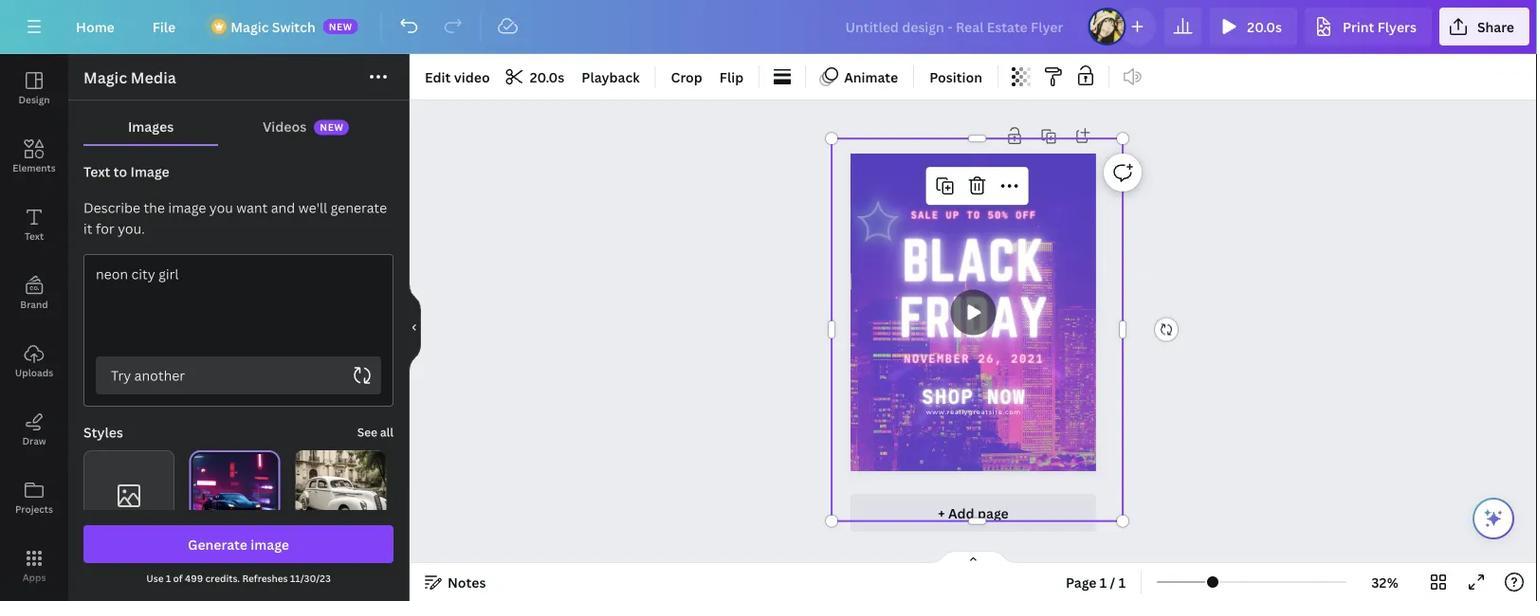 Task type: locate. For each thing, give the bounding box(es) containing it.
generate
[[331, 199, 387, 217]]

text inside text button
[[25, 230, 44, 242]]

0 vertical spatial 20.0s
[[1248, 18, 1283, 36]]

projects button
[[0, 464, 68, 532]]

print flyers button
[[1306, 8, 1433, 46]]

1 vertical spatial to
[[968, 209, 982, 221]]

edit
[[425, 68, 451, 86]]

switch
[[272, 18, 316, 36]]

image right the
[[168, 199, 206, 217]]

magic left media
[[83, 67, 127, 88]]

see
[[357, 425, 378, 440]]

text left it
[[25, 230, 44, 242]]

position button
[[922, 62, 990, 92]]

image up refreshes
[[251, 536, 289, 554]]

magic left switch
[[231, 18, 269, 36]]

describe the image you want and we'll generate it for you.
[[83, 199, 387, 238]]

1 horizontal spatial text
[[83, 163, 110, 181]]

try another
[[111, 367, 185, 385]]

new right switch
[[329, 20, 353, 33]]

it
[[83, 220, 92, 238]]

+ add page
[[939, 504, 1009, 522]]

new inside main menu bar
[[329, 20, 353, 33]]

another
[[134, 367, 185, 385]]

0 horizontal spatial image
[[168, 199, 206, 217]]

1 for /
[[1100, 574, 1107, 592]]

page
[[1066, 574, 1097, 592]]

0 vertical spatial to
[[114, 163, 127, 181]]

0 vertical spatial 20.0s button
[[1210, 8, 1298, 46]]

use 1 of 499 credits. refreshes 11/30/23
[[146, 572, 331, 585]]

uploads
[[15, 366, 53, 379]]

sale up to 50% off
[[912, 209, 1037, 221]]

1 horizontal spatial to
[[968, 209, 982, 221]]

0 horizontal spatial to
[[114, 163, 127, 181]]

notes button
[[417, 567, 494, 598]]

friday
[[900, 288, 1049, 347]]

for
[[96, 220, 115, 238]]

to right up
[[968, 209, 982, 221]]

20.0s inside main menu bar
[[1248, 18, 1283, 36]]

0 vertical spatial image
[[168, 199, 206, 217]]

Design title text field
[[831, 8, 1081, 46]]

uploads button
[[0, 327, 68, 396]]

1 vertical spatial text
[[25, 230, 44, 242]]

text for text
[[25, 230, 44, 242]]

and
[[271, 199, 295, 217]]

0 vertical spatial magic
[[231, 18, 269, 36]]

text
[[83, 163, 110, 181], [25, 230, 44, 242]]

brand button
[[0, 259, 68, 327]]

1 vertical spatial image
[[251, 536, 289, 554]]

home
[[76, 18, 115, 36]]

text button
[[0, 191, 68, 259]]

magic switch
[[231, 18, 316, 36]]

see all button
[[357, 423, 394, 442]]

1 vertical spatial 20.0s button
[[500, 62, 572, 92]]

new right videos
[[320, 121, 344, 134]]

0 vertical spatial text
[[83, 163, 110, 181]]

text for text to image
[[83, 163, 110, 181]]

to
[[114, 163, 127, 181], [968, 209, 982, 221]]

crop
[[671, 68, 703, 86]]

1 horizontal spatial 1
[[1100, 574, 1107, 592]]

edit video button
[[417, 62, 498, 92]]

try
[[111, 367, 131, 385]]

20.0s button inside main menu bar
[[1210, 8, 1298, 46]]

see all
[[357, 425, 394, 440]]

1 horizontal spatial 20.0s
[[1248, 18, 1283, 36]]

images button
[[83, 108, 218, 144]]

draw button
[[0, 396, 68, 464]]

1 horizontal spatial image
[[251, 536, 289, 554]]

describe
[[83, 199, 140, 217]]

design button
[[0, 54, 68, 122]]

text up describe
[[83, 163, 110, 181]]

generate
[[188, 536, 248, 554]]

new
[[329, 20, 353, 33], [320, 121, 344, 134]]

0 horizontal spatial 20.0s button
[[500, 62, 572, 92]]

32% button
[[1355, 567, 1417, 598]]

1 left of
[[166, 572, 171, 585]]

1 vertical spatial 20.0s
[[530, 68, 565, 86]]

flyers
[[1378, 18, 1417, 36]]

1
[[166, 572, 171, 585], [1100, 574, 1107, 592], [1119, 574, 1126, 592]]

magic
[[231, 18, 269, 36], [83, 67, 127, 88]]

www.reallygreatsite.com
[[927, 408, 1022, 416]]

20.0s
[[1248, 18, 1283, 36], [530, 68, 565, 86]]

shop
[[923, 385, 975, 409]]

1 left /
[[1100, 574, 1107, 592]]

animate button
[[814, 62, 906, 92]]

1 horizontal spatial magic
[[231, 18, 269, 36]]

0 horizontal spatial magic
[[83, 67, 127, 88]]

draw
[[22, 435, 46, 447]]

edit video
[[425, 68, 490, 86]]

0 horizontal spatial 1
[[166, 572, 171, 585]]

20.0s left 'print'
[[1248, 18, 1283, 36]]

apps button
[[0, 532, 68, 601]]

want
[[236, 199, 268, 217]]

projects
[[15, 503, 53, 516]]

+ add page button
[[851, 494, 1097, 532]]

20.0s left the 'playback'
[[530, 68, 565, 86]]

1 horizontal spatial 20.0s button
[[1210, 8, 1298, 46]]

1 right /
[[1119, 574, 1126, 592]]

generate image button
[[83, 526, 394, 564]]

11/30/23
[[290, 572, 331, 585]]

1 vertical spatial magic
[[83, 67, 127, 88]]

0 horizontal spatial text
[[25, 230, 44, 242]]

november 26, 2021
[[904, 352, 1045, 366]]

print
[[1343, 18, 1375, 36]]

page 1 / 1
[[1066, 574, 1126, 592]]

1 for of
[[166, 572, 171, 585]]

notes
[[448, 574, 486, 592]]

page
[[978, 504, 1009, 522]]

print flyers
[[1343, 18, 1417, 36]]

playback button
[[574, 62, 648, 92]]

0 vertical spatial new
[[329, 20, 353, 33]]

20.0s button
[[1210, 8, 1298, 46], [500, 62, 572, 92]]

magic inside main menu bar
[[231, 18, 269, 36]]

to left image
[[114, 163, 127, 181]]

image
[[168, 199, 206, 217], [251, 536, 289, 554]]



Task type: vqa. For each thing, say whether or not it's contained in the screenshot.
regenerative to the middle
no



Task type: describe. For each thing, give the bounding box(es) containing it.
magic media
[[83, 67, 176, 88]]

now
[[988, 385, 1027, 409]]

videos
[[263, 117, 307, 135]]

shop now
[[923, 385, 1027, 409]]

0 horizontal spatial 20.0s
[[530, 68, 565, 86]]

refreshes
[[242, 572, 288, 585]]

elements button
[[0, 122, 68, 191]]

video
[[454, 68, 490, 86]]

the
[[144, 199, 165, 217]]

generate image
[[188, 536, 289, 554]]

design
[[18, 93, 50, 106]]

32%
[[1372, 574, 1399, 592]]

file
[[153, 18, 176, 36]]

26,
[[979, 352, 1004, 366]]

styles
[[83, 424, 123, 442]]

crop button
[[664, 62, 711, 92]]

file button
[[137, 8, 191, 46]]

images
[[128, 117, 174, 135]]

black
[[903, 228, 1046, 291]]

flip button
[[712, 62, 752, 92]]

use
[[146, 572, 164, 585]]

share
[[1478, 18, 1515, 36]]

499
[[185, 572, 203, 585]]

text to image
[[83, 163, 170, 181]]

add
[[949, 504, 975, 522]]

playback
[[582, 68, 640, 86]]

up
[[947, 209, 961, 221]]

media
[[131, 67, 176, 88]]

sale
[[912, 209, 940, 221]]

november
[[904, 352, 970, 366]]

1 vertical spatial new
[[320, 121, 344, 134]]

show pages image
[[928, 550, 1019, 565]]

image inside button
[[251, 536, 289, 554]]

brand
[[20, 298, 48, 311]]

you
[[209, 199, 233, 217]]

magic for magic switch
[[231, 18, 269, 36]]

all
[[380, 425, 394, 440]]

2021
[[1012, 352, 1045, 366]]

50%
[[988, 209, 1009, 221]]

off
[[1016, 209, 1037, 221]]

elements
[[13, 161, 56, 174]]

credits.
[[205, 572, 240, 585]]

share button
[[1440, 8, 1530, 46]]

image inside describe the image you want and we'll generate it for you.
[[168, 199, 206, 217]]

+
[[939, 504, 946, 522]]

home link
[[61, 8, 130, 46]]

animate
[[845, 68, 899, 86]]

position
[[930, 68, 983, 86]]

magic for magic media
[[83, 67, 127, 88]]

2 horizontal spatial 1
[[1119, 574, 1126, 592]]

hide image
[[409, 282, 421, 373]]

we'll
[[299, 199, 328, 217]]

main menu bar
[[0, 0, 1538, 54]]

Describe the image you want and we'll generate it for you. text field
[[84, 255, 393, 357]]

side panel tab list
[[0, 54, 68, 602]]

try another button
[[96, 357, 381, 395]]

apps
[[22, 571, 46, 584]]

you.
[[118, 220, 145, 238]]

flip
[[720, 68, 744, 86]]

of
[[173, 572, 183, 585]]

image
[[130, 163, 170, 181]]

canva assistant image
[[1483, 508, 1506, 530]]



